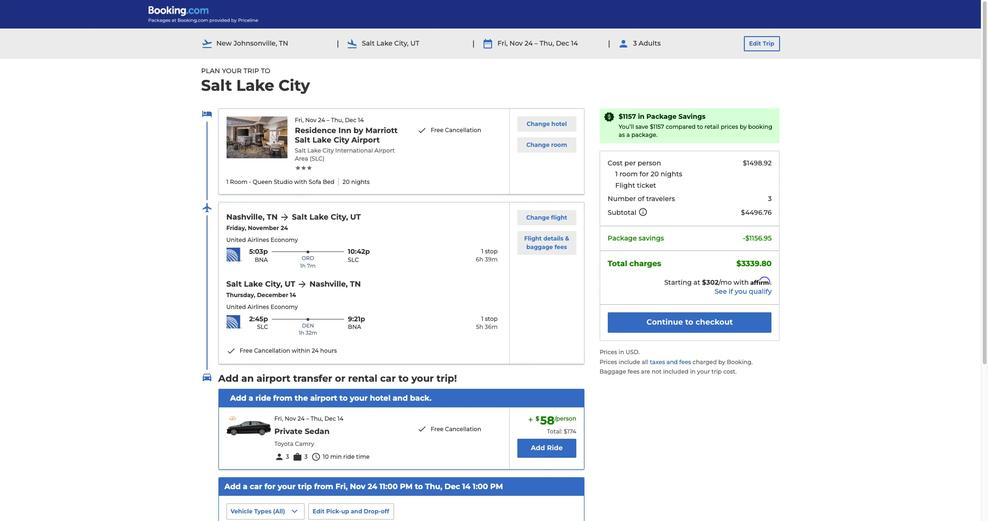 Task type: describe. For each thing, give the bounding box(es) containing it.
$1156.95
[[746, 234, 772, 243]]

by inside 'prices in usd. prices include all taxes and fees charged by booking . baggage fees are not included in your trip cost.'
[[719, 359, 726, 366]]

1 vertical spatial car
[[250, 483, 262, 492]]

0 vertical spatial cancellation
[[445, 127, 482, 134]]

salt inside plan your trip to salt lake city
[[201, 76, 232, 95]]

retail
[[705, 123, 720, 131]]

booking.com packages image
[[148, 6, 259, 23]]

international
[[336, 147, 373, 154]]

a inside $1157 in package savings you'll save $1157 compared to retail prices by booking as a package.
[[627, 131, 630, 139]]

star image
[[306, 165, 312, 171]]

you'll
[[619, 123, 634, 131]]

. inside starting at $302 /mo with affirm . see if you qualify
[[771, 278, 772, 287]]

2:45p slc
[[249, 315, 268, 331]]

total: $174
[[547, 429, 577, 436]]

fri, for fri, nov 24 – thu, dec 14 private sedan toyota camry
[[275, 416, 283, 423]]

2 vertical spatial city
[[323, 147, 334, 154]]

per
[[625, 159, 636, 168]]

0 horizontal spatial nashville,
[[226, 213, 265, 222]]

$3339.80
[[737, 260, 772, 269]]

| for fri, nov 24 – thu, dec 14
[[473, 39, 475, 48]]

5h
[[476, 324, 484, 331]]

3 down camry
[[304, 454, 308, 461]]

0 horizontal spatial tn
[[267, 213, 278, 222]]

your up back.
[[412, 373, 434, 385]]

plan your trip to salt lake city
[[201, 67, 310, 95]]

edit pick-up and drop-off button
[[308, 504, 394, 521]]

0 horizontal spatial with
[[294, 179, 307, 186]]

0 horizontal spatial package
[[608, 234, 637, 243]]

back.
[[410, 394, 432, 403]]

checkout
[[696, 318, 733, 327]]

(slc)
[[310, 155, 325, 162]]

20 nights
[[343, 179, 370, 186]]

transfer
[[293, 373, 332, 385]]

den 1h 32m
[[299, 323, 317, 337]]

starting
[[665, 278, 692, 287]]

flight inside flight details & baggage fees
[[525, 235, 542, 242]]

$1498.92
[[743, 159, 772, 168]]

cost
[[608, 159, 623, 168]]

rental
[[348, 373, 378, 385]]

star rating image
[[295, 165, 402, 171]]

add a car for your trip from fri, nov 24 11:00 pm to thu, dec 14 1:00 pm
[[225, 483, 503, 492]]

savings
[[639, 234, 664, 243]]

add a ride from the airport to your hotel and back.
[[230, 394, 432, 403]]

2 vertical spatial city,
[[265, 280, 283, 289]]

0 vertical spatial –
[[535, 39, 538, 48]]

taxes
[[650, 359, 665, 366]]

city, for |
[[394, 39, 409, 48]]

edit pick-up and drop-off
[[313, 509, 389, 516]]

cost.
[[724, 369, 737, 376]]

new johnsonville, tn
[[216, 39, 288, 48]]

0 horizontal spatial 20
[[343, 179, 350, 186]]

by inside $1157 in package savings you'll save $1157 compared to retail prices by booking as a package.
[[740, 123, 747, 131]]

thu, for fri, nov 24 – thu, dec 14 residence inn by marriott salt lake city airport salt lake city international airport area (slc)
[[331, 116, 344, 124]]

1 vertical spatial free
[[240, 348, 253, 355]]

2 vertical spatial cancellation
[[445, 426, 482, 433]]

1 horizontal spatial airport
[[310, 394, 338, 403]]

airlines for tn
[[248, 236, 269, 244]]

thursday,
[[226, 292, 256, 299]]

city inside plan your trip to salt lake city
[[279, 76, 310, 95]]

cars image
[[201, 372, 213, 384]]

package inside $1157 in package savings you'll save $1157 compared to retail prices by booking as a package.
[[647, 112, 677, 121]]

usd.
[[626, 349, 640, 356]]

booking
[[749, 123, 773, 131]]

add for add a car for your trip from fri, nov 24 11:00 pm to thu, dec 14 1:00 pm
[[225, 483, 241, 492]]

city, for nashville, tn
[[331, 213, 348, 222]]

salt lake city, ut for nashville, tn
[[292, 213, 361, 222]]

inn
[[339, 126, 352, 135]]

58
[[541, 414, 555, 428]]

add ride
[[531, 445, 563, 453]]

$ 58 /person
[[536, 414, 577, 428]]

1 stop 5h 36m
[[476, 316, 498, 331]]

total charges
[[608, 260, 662, 269]]

24 for fri, nov 24 – thu, dec 14 residence inn by marriott salt lake city airport salt lake city international airport area (slc)
[[318, 116, 325, 124]]

14 for fri, nov 24 – thu, dec 14
[[571, 39, 578, 48]]

of
[[638, 195, 645, 203]]

vehicle types ( all )
[[231, 509, 285, 516]]

2 pm from the left
[[490, 483, 503, 492]]

36m
[[485, 324, 498, 331]]

pick-
[[326, 509, 341, 516]]

by inside fri, nov 24 – thu, dec 14 residence inn by marriott salt lake city airport salt lake city international airport area (slc)
[[354, 126, 363, 135]]

2 free cancellation from the top
[[431, 426, 482, 433]]

2 horizontal spatial tn
[[350, 280, 361, 289]]

24 for friday, november 24 united airlines economy
[[281, 225, 288, 232]]

trip
[[763, 40, 775, 47]]

1:00
[[473, 483, 488, 492]]

to down or
[[340, 394, 348, 403]]

fri, for fri, nov 24 – thu, dec 14 residence inn by marriott salt lake city airport salt lake city international airport area (slc)
[[295, 116, 304, 124]]

booking
[[727, 359, 752, 366]]

an
[[241, 373, 254, 385]]

| for salt lake city, ut
[[337, 39, 339, 48]]

details
[[544, 235, 564, 242]]

14 for fri, nov 24 – thu, dec 14 private sedan toyota camry
[[338, 416, 344, 423]]

subtotal
[[608, 208, 637, 217]]

1 room - queen studio with sofa bed
[[226, 179, 335, 186]]

your inside 'prices in usd. prices include all taxes and fees charged by booking . baggage fees are not included in your trip cost.'
[[698, 369, 710, 376]]

11:00
[[380, 483, 398, 492]]

ticket
[[637, 181, 657, 190]]

you
[[735, 288, 748, 296]]

bna for 5:03p
[[255, 257, 268, 264]]

7m
[[307, 263, 316, 269]]

in for usd.
[[619, 349, 624, 356]]

0 vertical spatial free
[[431, 127, 444, 134]]

free cancellation within 24 hours
[[240, 348, 337, 355]]

dec for fri, nov 24 – thu, dec 14 private sedan toyota camry
[[325, 416, 336, 423]]

slc for 2:45p
[[257, 324, 268, 331]]

1 vertical spatial -
[[743, 234, 746, 243]]

1 star image from the left
[[295, 165, 301, 171]]

or
[[335, 373, 346, 385]]

studio
[[274, 179, 293, 186]]

types
[[254, 509, 272, 516]]

continue
[[647, 318, 683, 327]]

1 vertical spatial and
[[393, 394, 408, 403]]

airlines for lake
[[248, 304, 269, 311]]

0 horizontal spatial $1157
[[619, 112, 636, 121]]

affirm
[[751, 277, 771, 286]]

drop-
[[364, 509, 381, 516]]

to inside continue to checkout button
[[686, 318, 694, 327]]

nights inside 1 room for 20 nights flight ticket
[[661, 170, 683, 179]]

slc for 10:42p
[[348, 257, 359, 264]]

compared
[[666, 123, 696, 131]]

fri, nov 24 – thu, dec 14 private sedan toyota camry
[[275, 416, 344, 448]]

1 horizontal spatial fees
[[628, 369, 640, 376]]

number of travelers
[[608, 195, 675, 203]]

for inside 1 room for 20 nights flight ticket
[[640, 170, 649, 179]]

room for 1
[[620, 170, 638, 179]]

stop for nashville, tn
[[485, 316, 498, 323]]

change for change flight
[[527, 214, 550, 221]]

5:03p bna
[[249, 248, 268, 264]]

0 horizontal spatial -
[[249, 179, 251, 186]]

dec for fri, nov 24 – thu, dec 14 residence inn by marriott salt lake city airport salt lake city international airport area (slc)
[[345, 116, 357, 124]]

1 vertical spatial nashville,
[[310, 280, 348, 289]]

2 vertical spatial salt lake city, ut
[[226, 280, 295, 289]]

friday,
[[226, 225, 246, 232]]

1 vertical spatial cancellation
[[254, 348, 290, 355]]

toyota
[[275, 441, 294, 448]]

off
[[381, 509, 389, 516]]

queen
[[253, 179, 272, 186]]

continue to checkout
[[647, 318, 733, 327]]

3 left adults
[[634, 39, 637, 48]]

fri, nov 24 – thu, dec 14
[[498, 39, 578, 48]]

a for add a car for your trip from fri, nov 24 11:00 pm to thu, dec 14 1:00 pm
[[243, 483, 248, 492]]

0 horizontal spatial nashville, tn
[[226, 213, 278, 222]]

14 for fri, nov 24 – thu, dec 14 residence inn by marriott salt lake city airport salt lake city international airport area (slc)
[[358, 116, 364, 124]]

within
[[292, 348, 310, 355]]

hours
[[320, 348, 337, 355]]

20 inside 1 room for 20 nights flight ticket
[[651, 170, 659, 179]]

0 horizontal spatial ut
[[285, 280, 295, 289]]

$302
[[702, 278, 719, 287]]

see
[[715, 288, 727, 296]]

at
[[694, 278, 701, 287]]

1 vertical spatial city
[[334, 136, 349, 145]]

nov for fri, nov 24 – thu, dec 14 residence inn by marriott salt lake city airport salt lake city international airport area (slc)
[[305, 116, 317, 124]]

not
[[652, 369, 662, 376]]

flight inside 1 room for 20 nights flight ticket
[[616, 181, 636, 190]]

1h for nashville,
[[299, 330, 304, 337]]

1 for 1 room - queen studio with sofa bed
[[226, 179, 229, 186]]

package.
[[632, 131, 658, 139]]

1 for 1 stop 6h 39m
[[482, 248, 484, 255]]

lake inside plan your trip to salt lake city
[[236, 76, 274, 95]]

1 horizontal spatial $1157
[[650, 123, 665, 131]]

24 for fri, nov 24 – thu, dec 14 private sedan toyota camry
[[298, 416, 305, 423]]

change flight
[[527, 214, 568, 221]]

| for 3 adults
[[608, 39, 611, 48]]

0 vertical spatial car
[[380, 373, 396, 385]]

1 vertical spatial fees
[[680, 359, 692, 366]]

thu, for fri, nov 24 – thu, dec 14
[[540, 39, 554, 48]]

united for salt
[[226, 304, 246, 311]]

flights image
[[201, 202, 213, 214]]

0 vertical spatial airport
[[352, 136, 380, 145]]

1 for 1 room for 20 nights flight ticket
[[616, 170, 618, 179]]

0 vertical spatial hotel
[[552, 120, 567, 127]]

0 horizontal spatial airport
[[257, 373, 291, 385]]

fees inside flight details & baggage fees
[[555, 244, 567, 251]]

united airlines-image image for salt
[[226, 316, 242, 329]]

bna for 9:21p
[[348, 324, 361, 331]]

hotel image - residence inn by marriott salt lake city airport image
[[226, 116, 287, 158]]



Task type: locate. For each thing, give the bounding box(es) containing it.
united down thursday, on the left of page
[[226, 304, 246, 311]]

2 horizontal spatial fees
[[680, 359, 692, 366]]

nov inside fri, nov 24 – thu, dec 14 private sedan toyota camry
[[285, 416, 296, 423]]

economy for nashville, tn
[[271, 236, 298, 244]]

1h inside ord 1h 7m
[[300, 263, 306, 269]]

united down friday,
[[226, 236, 246, 244]]

airport right the an
[[257, 373, 291, 385]]

1 vertical spatial package
[[608, 234, 637, 243]]

0 vertical spatial from
[[273, 394, 293, 403]]

0 vertical spatial and
[[667, 359, 678, 366]]

1 horizontal spatial by
[[719, 359, 726, 366]]

slc inside 2:45p slc
[[257, 324, 268, 331]]

1 vertical spatial edit
[[313, 509, 325, 516]]

1 horizontal spatial nights
[[661, 170, 683, 179]]

1 vertical spatial airport
[[375, 147, 395, 154]]

united airlines-image image left 5:03p bna
[[226, 248, 242, 262]]

add inside button
[[531, 445, 545, 453]]

free
[[431, 127, 444, 134], [240, 348, 253, 355], [431, 426, 444, 433]]

add left ride
[[531, 445, 545, 453]]

2 horizontal spatial city,
[[394, 39, 409, 48]]

$174
[[564, 429, 577, 436]]

change down change hotel link
[[527, 141, 550, 148]]

marriott
[[366, 126, 398, 135]]

your up )
[[278, 483, 296, 492]]

for up ticket
[[640, 170, 649, 179]]

economy inside thursday, december 14 united airlines economy
[[271, 304, 298, 311]]

thu, for fri, nov 24 – thu, dec 14 private sedan toyota camry
[[311, 416, 323, 423]]

0 horizontal spatial city,
[[265, 280, 283, 289]]

24 for fri, nov 24 – thu, dec 14
[[525, 39, 533, 48]]

1 horizontal spatial car
[[380, 373, 396, 385]]

airport
[[352, 136, 380, 145], [375, 147, 395, 154]]

add for add an airport transfer or rental car to your trip!
[[218, 373, 239, 385]]

thu, inside fri, nov 24 – thu, dec 14 private sedan toyota camry
[[311, 416, 323, 423]]

. right charged
[[752, 359, 753, 366]]

prices in usd. prices include all taxes and fees charged by booking . baggage fees are not included in your trip cost.
[[600, 349, 753, 376]]

edit for edit pick-up and drop-off
[[313, 509, 325, 516]]

ride for min
[[344, 454, 355, 461]]

0 horizontal spatial hotel
[[370, 394, 391, 403]]

1 horizontal spatial ride
[[344, 454, 355, 461]]

stop inside 1 stop 6h 39m
[[485, 248, 498, 255]]

lake
[[377, 39, 393, 48], [236, 76, 274, 95], [313, 136, 332, 145], [308, 147, 321, 154], [310, 213, 329, 222], [244, 280, 263, 289]]

package savings
[[608, 234, 664, 243]]

city
[[279, 76, 310, 95], [334, 136, 349, 145], [323, 147, 334, 154]]

0 vertical spatial fees
[[555, 244, 567, 251]]

0 horizontal spatial a
[[243, 483, 248, 492]]

slc down 2:45p
[[257, 324, 268, 331]]

airport right the
[[310, 394, 338, 403]]

add left the an
[[218, 373, 239, 385]]

1 horizontal spatial trip
[[712, 369, 722, 376]]

change left "flight"
[[527, 214, 550, 221]]

1 stop from the top
[[485, 248, 498, 255]]

nashville, down the 7m
[[310, 280, 348, 289]]

private
[[275, 428, 303, 437]]

fri,
[[498, 39, 508, 48], [295, 116, 304, 124], [275, 416, 283, 423], [336, 483, 348, 492]]

november
[[248, 225, 279, 232]]

and left back.
[[393, 394, 408, 403]]

0 vertical spatial room
[[552, 141, 567, 148]]

total
[[608, 260, 628, 269]]

1 inside 1 stop 6h 39m
[[482, 248, 484, 255]]

nights down person on the right of page
[[661, 170, 683, 179]]

change for change hotel
[[527, 120, 550, 127]]

to right continue at the right bottom of the page
[[686, 318, 694, 327]]

to right 11:00
[[415, 483, 423, 492]]

the
[[295, 394, 308, 403]]

to
[[261, 67, 271, 75]]

stop
[[485, 248, 498, 255], [485, 316, 498, 323]]

by up cost.
[[719, 359, 726, 366]]

united airlines-image image
[[226, 248, 242, 262], [226, 316, 242, 329]]

include
[[619, 359, 641, 366]]

in for package
[[638, 112, 645, 121]]

1 vertical spatial airlines
[[248, 304, 269, 311]]

edit left trip on the right of the page
[[750, 40, 762, 47]]

$1157 up package. at the top right of the page
[[650, 123, 665, 131]]

charges
[[630, 260, 662, 269]]

your down charged
[[698, 369, 710, 376]]

2 economy from the top
[[271, 304, 298, 311]]

a for add a ride from the airport to your hotel and back.
[[249, 394, 253, 403]]

1h left the 7m
[[300, 263, 306, 269]]

in left the usd. on the bottom of the page
[[619, 349, 624, 356]]

for up (
[[265, 483, 276, 492]]

2 | from the left
[[473, 39, 475, 48]]

fees down include
[[628, 369, 640, 376]]

1h inside den 1h 32m
[[299, 330, 304, 337]]

as
[[619, 131, 625, 139]]

taxes and fees link
[[650, 359, 693, 366]]

add
[[218, 373, 239, 385], [230, 394, 247, 403], [531, 445, 545, 453], [225, 483, 241, 492]]

fri, nov 24 – thu, dec 14 residence inn by marriott salt lake city airport salt lake city international airport area (slc)
[[295, 116, 398, 162]]

to inside $1157 in package savings you'll save $1157 compared to retail prices by booking as a package.
[[698, 123, 703, 131]]

hotel
[[552, 120, 567, 127], [370, 394, 391, 403]]

savings
[[679, 112, 706, 121]]

flight details & baggage fees
[[525, 235, 570, 251]]

0 vertical spatial with
[[294, 179, 307, 186]]

bna inside "9:21p bna"
[[348, 324, 361, 331]]

and right up
[[351, 509, 362, 516]]

0 vertical spatial a
[[627, 131, 630, 139]]

to right rental in the left bottom of the page
[[399, 373, 409, 385]]

14 inside fri, nov 24 – thu, dec 14 private sedan toyota camry
[[338, 416, 344, 423]]

and up included
[[667, 359, 678, 366]]

star image
[[295, 165, 301, 171], [301, 165, 306, 171]]

toggle tooltip image
[[639, 208, 648, 217]]

2 horizontal spatial –
[[535, 39, 538, 48]]

2 united from the top
[[226, 304, 246, 311]]

10:42p slc
[[348, 248, 370, 264]]

0 vertical spatial in
[[638, 112, 645, 121]]

1h for salt
[[300, 263, 306, 269]]

1 vertical spatial prices
[[600, 359, 617, 366]]

nights down star rating 'image'
[[351, 179, 370, 186]]

ut
[[411, 39, 420, 48], [350, 213, 361, 222], [285, 280, 295, 289]]

2 horizontal spatial and
[[667, 359, 678, 366]]

city,
[[394, 39, 409, 48], [331, 213, 348, 222], [265, 280, 283, 289]]

from up pick-
[[314, 483, 333, 492]]

1 horizontal spatial a
[[249, 394, 253, 403]]

area
[[295, 155, 308, 162]]

1 vertical spatial stop
[[485, 316, 498, 323]]

1 horizontal spatial room
[[620, 170, 638, 179]]

with left "sofa"
[[294, 179, 307, 186]]

bed
[[323, 179, 335, 186]]

person
[[638, 159, 662, 168]]

0 vertical spatial airlines
[[248, 236, 269, 244]]

economy
[[271, 236, 298, 244], [271, 304, 298, 311]]

0 vertical spatial economy
[[271, 236, 298, 244]]

stop for salt lake city, ut
[[485, 248, 498, 255]]

in down charged
[[691, 369, 696, 376]]

flight up 'number'
[[616, 181, 636, 190]]

3 up $4496.76
[[768, 195, 772, 203]]

ride left the
[[256, 394, 271, 403]]

0 vertical spatial salt lake city, ut
[[362, 39, 420, 48]]

0 vertical spatial .
[[771, 278, 772, 287]]

ut for |
[[411, 39, 420, 48]]

1 united from the top
[[226, 236, 246, 244]]

trip inside 'prices in usd. prices include all taxes and fees charged by booking . baggage fees are not included in your trip cost.'
[[712, 369, 722, 376]]

add for add ride
[[531, 445, 545, 453]]

9:21p bna
[[348, 315, 365, 331]]

united airlines-image image for nashville,
[[226, 248, 242, 262]]

thu, inside fri, nov 24 – thu, dec 14 residence inn by marriott salt lake city airport salt lake city international airport area (slc)
[[331, 116, 344, 124]]

economy for salt lake city, ut
[[271, 304, 298, 311]]

1 vertical spatial a
[[249, 394, 253, 403]]

24 inside fri, nov 24 – thu, dec 14 private sedan toyota camry
[[298, 416, 305, 423]]

salt lake city, ut for |
[[362, 39, 420, 48]]

. up qualify
[[771, 278, 772, 287]]

fees down '&'
[[555, 244, 567, 251]]

3 | from the left
[[608, 39, 611, 48]]

flight
[[616, 181, 636, 190], [525, 235, 542, 242]]

airlines up 2:45p
[[248, 304, 269, 311]]

1 airlines from the top
[[248, 236, 269, 244]]

0 horizontal spatial for
[[265, 483, 276, 492]]

–
[[535, 39, 538, 48], [327, 116, 330, 124], [306, 416, 309, 423]]

united inside thursday, december 14 united airlines economy
[[226, 304, 246, 311]]

and inside 'prices in usd. prices include all taxes and fees charged by booking . baggage fees are not included in your trip cost.'
[[667, 359, 678, 366]]

add down the an
[[230, 394, 247, 403]]

room down change hotel link
[[552, 141, 567, 148]]

– for residence inn by marriott salt lake city airport
[[327, 116, 330, 124]]

fri, inside fri, nov 24 – thu, dec 14 residence inn by marriott salt lake city airport salt lake city international airport area (slc)
[[295, 116, 304, 124]]

ut for nashville, tn
[[350, 213, 361, 222]]

in
[[638, 112, 645, 121], [619, 349, 624, 356], [691, 369, 696, 376]]

1 horizontal spatial for
[[640, 170, 649, 179]]

included
[[664, 369, 689, 376]]

edit inside button
[[750, 40, 762, 47]]

fees up included
[[680, 359, 692, 366]]

0 vertical spatial for
[[640, 170, 649, 179]]

slc
[[348, 257, 359, 264], [257, 324, 268, 331]]

1 vertical spatial from
[[314, 483, 333, 492]]

1 horizontal spatial hotel
[[552, 120, 567, 127]]

0 vertical spatial united
[[226, 236, 246, 244]]

2 vertical spatial –
[[306, 416, 309, 423]]

package down subtotal on the right top
[[608, 234, 637, 243]]

baggage
[[600, 369, 626, 376]]

. inside 'prices in usd. prices include all taxes and fees charged by booking . baggage fees are not included in your trip cost.'
[[752, 359, 753, 366]]

39m
[[485, 256, 498, 263]]

.
[[771, 278, 772, 287], [752, 359, 753, 366]]

in inside $1157 in package savings you'll save $1157 compared to retail prices by booking as a package.
[[638, 112, 645, 121]]

nashville, tn down the 7m
[[310, 280, 361, 289]]

plan
[[201, 67, 220, 75]]

0 horizontal spatial pm
[[400, 483, 413, 492]]

1 vertical spatial city,
[[331, 213, 348, 222]]

a up vehicle
[[243, 483, 248, 492]]

2 stop from the top
[[485, 316, 498, 323]]

14 inside thursday, december 14 united airlines economy
[[290, 292, 296, 299]]

room inside 1 room for 20 nights flight ticket
[[620, 170, 638, 179]]

room
[[230, 179, 248, 186]]

20 down person on the right of page
[[651, 170, 659, 179]]

fri, inside fri, nov 24 – thu, dec 14 private sedan toyota camry
[[275, 416, 283, 423]]

stop up "39m"
[[485, 248, 498, 255]]

24 inside the friday, november 24 united airlines economy
[[281, 225, 288, 232]]

by right prices
[[740, 123, 747, 131]]

1 horizontal spatial nashville, tn
[[310, 280, 361, 289]]

0 vertical spatial city,
[[394, 39, 409, 48]]

your down rental in the left bottom of the page
[[350, 394, 368, 403]]

camry
[[295, 441, 314, 448]]

24 inside fri, nov 24 – thu, dec 14 residence inn by marriott salt lake city airport salt lake city international airport area (slc)
[[318, 116, 325, 124]]

ride right min
[[344, 454, 355, 461]]

2 star image from the left
[[301, 165, 306, 171]]

0 horizontal spatial nights
[[351, 179, 370, 186]]

1 vertical spatial tn
[[267, 213, 278, 222]]

car up vehicle types ( all )
[[250, 483, 262, 492]]

1h down den
[[299, 330, 304, 337]]

0 vertical spatial edit
[[750, 40, 762, 47]]

2 vertical spatial in
[[691, 369, 696, 376]]

1 free cancellation from the top
[[431, 127, 482, 134]]

1 vertical spatial nashville, tn
[[310, 280, 361, 289]]

0 vertical spatial united airlines-image image
[[226, 248, 242, 262]]

airlines up 5:03p
[[248, 236, 269, 244]]

hotel up change room
[[552, 120, 567, 127]]

1 horizontal spatial with
[[734, 278, 749, 287]]

edit for edit trip
[[750, 40, 762, 47]]

pm right 1:00
[[490, 483, 503, 492]]

1 up 6h
[[482, 248, 484, 255]]

from
[[273, 394, 293, 403], [314, 483, 333, 492]]

/mo
[[719, 278, 732, 287]]

1 united airlines-image image from the top
[[226, 248, 242, 262]]

1 vertical spatial hotel
[[370, 394, 391, 403]]

residence
[[295, 126, 336, 135]]

14 inside fri, nov 24 – thu, dec 14 residence inn by marriott salt lake city airport salt lake city international airport area (slc)
[[358, 116, 364, 124]]

prices
[[721, 123, 739, 131]]

add up vehicle
[[225, 483, 241, 492]]

your
[[222, 67, 242, 75]]

1 horizontal spatial package
[[647, 112, 677, 121]]

edit trip button
[[744, 36, 780, 51]]

airlines inside thursday, december 14 united airlines economy
[[248, 304, 269, 311]]

1 vertical spatial in
[[619, 349, 624, 356]]

5:03p
[[249, 248, 268, 256]]

with up you
[[734, 278, 749, 287]]

package up compared
[[647, 112, 677, 121]]

with
[[294, 179, 307, 186], [734, 278, 749, 287]]

add ride button
[[517, 440, 577, 459]]

edit inside button
[[313, 509, 325, 516]]

0 vertical spatial ut
[[411, 39, 420, 48]]

1 vertical spatial 1h
[[299, 330, 304, 337]]

32m
[[306, 330, 317, 337]]

1 vertical spatial slc
[[257, 324, 268, 331]]

dec inside fri, nov 24 – thu, dec 14 residence inn by marriott salt lake city airport salt lake city international airport area (slc)
[[345, 116, 357, 124]]

1 horizontal spatial slc
[[348, 257, 359, 264]]

– inside fri, nov 24 – thu, dec 14 residence inn by marriott salt lake city airport salt lake city international airport area (slc)
[[327, 116, 330, 124]]

fees
[[555, 244, 567, 251], [680, 359, 692, 366], [628, 369, 640, 376]]

pm right 11:00
[[400, 483, 413, 492]]

2 airlines from the top
[[248, 304, 269, 311]]

a down the an
[[249, 394, 253, 403]]

0 vertical spatial stop
[[485, 248, 498, 255]]

1
[[616, 170, 618, 179], [226, 179, 229, 186], [482, 248, 484, 255], [482, 316, 484, 323]]

2 vertical spatial ut
[[285, 280, 295, 289]]

flight up baggage
[[525, 235, 542, 242]]

2 prices from the top
[[600, 359, 617, 366]]

- up the $3339.80
[[743, 234, 746, 243]]

6h
[[476, 256, 484, 263]]

nov for fri, nov 24 – thu, dec 14 private sedan toyota camry
[[285, 416, 296, 423]]

1 horizontal spatial city,
[[331, 213, 348, 222]]

3 down toyota in the left bottom of the page
[[286, 454, 289, 461]]

0 vertical spatial 1h
[[300, 263, 306, 269]]

1 vertical spatial $1157
[[650, 123, 665, 131]]

united for nashville,
[[226, 236, 246, 244]]

adults
[[639, 39, 661, 48]]

edit left pick-
[[313, 509, 325, 516]]

0 vertical spatial ride
[[256, 394, 271, 403]]

0 vertical spatial tn
[[279, 39, 288, 48]]

tn right 'johnsonville,'
[[279, 39, 288, 48]]

economy inside the friday, november 24 united airlines economy
[[271, 236, 298, 244]]

2 horizontal spatial a
[[627, 131, 630, 139]]

1 inside 1 stop 5h 36m
[[482, 316, 484, 323]]

dec inside fri, nov 24 – thu, dec 14 private sedan toyota camry
[[325, 416, 336, 423]]

2 vertical spatial free
[[431, 426, 444, 433]]

room down "per"
[[620, 170, 638, 179]]

1 vertical spatial ut
[[350, 213, 361, 222]]

nov for fri, nov 24 – thu, dec 14
[[510, 39, 523, 48]]

nashville, tn up 'november'
[[226, 213, 278, 222]]

1 economy from the top
[[271, 236, 298, 244]]

and inside button
[[351, 509, 362, 516]]

room for change
[[552, 141, 567, 148]]

1 vertical spatial .
[[752, 359, 753, 366]]

3 adults
[[634, 39, 661, 48]]

ride
[[547, 445, 563, 453]]

change for change room
[[527, 141, 550, 148]]

1 down cost
[[616, 170, 618, 179]]

1 horizontal spatial bna
[[348, 324, 361, 331]]

bna down 5:03p
[[255, 257, 268, 264]]

2:45p
[[249, 315, 268, 324]]

0 vertical spatial bna
[[255, 257, 268, 264]]

– for private sedan
[[306, 416, 309, 423]]

1 up 5h
[[482, 316, 484, 323]]

$1157 up you'll at the top right of the page
[[619, 112, 636, 121]]

bna inside 5:03p bna
[[255, 257, 268, 264]]

1 | from the left
[[337, 39, 339, 48]]

airlines inside the friday, november 24 united airlines economy
[[248, 236, 269, 244]]

tn up 'november'
[[267, 213, 278, 222]]

1 vertical spatial economy
[[271, 304, 298, 311]]

trip
[[244, 67, 259, 75]]

a right 'as'
[[627, 131, 630, 139]]

1 horizontal spatial pm
[[490, 483, 503, 492]]

1 vertical spatial room
[[620, 170, 638, 179]]

change hotel link
[[517, 116, 577, 132]]

economy down 'november'
[[271, 236, 298, 244]]

0 horizontal spatial |
[[337, 39, 339, 48]]

- right room
[[249, 179, 251, 186]]

change up change room
[[527, 120, 550, 127]]

1 vertical spatial –
[[327, 116, 330, 124]]

$
[[536, 416, 540, 423]]

0 horizontal spatial .
[[752, 359, 753, 366]]

add for add a ride from the airport to your hotel and back.
[[230, 394, 247, 403]]

0 horizontal spatial flight
[[525, 235, 542, 242]]

from left the
[[273, 394, 293, 403]]

to left retail
[[698, 123, 703, 131]]

1 inside 1 room for 20 nights flight ticket
[[616, 170, 618, 179]]

1 left room
[[226, 179, 229, 186]]

united airlines-image image left 2:45p slc
[[226, 316, 242, 329]]

1 vertical spatial with
[[734, 278, 749, 287]]

1 pm from the left
[[400, 483, 413, 492]]

with inside starting at $302 /mo with affirm . see if you qualify
[[734, 278, 749, 287]]

fri, for fri, nov 24 – thu, dec 14
[[498, 39, 508, 48]]

20 down star rating 'image'
[[343, 179, 350, 186]]

1 vertical spatial ride
[[344, 454, 355, 461]]

(
[[273, 509, 275, 516]]

economy down december
[[271, 304, 298, 311]]

add an airport transfer or rental car to your trip!
[[218, 373, 457, 385]]

nov inside fri, nov 24 – thu, dec 14 residence inn by marriott salt lake city airport salt lake city international airport area (slc)
[[305, 116, 317, 124]]

1 prices from the top
[[600, 349, 617, 356]]

airport
[[257, 373, 291, 385], [310, 394, 338, 403]]

flight details & baggage fees link
[[517, 231, 577, 255]]

bna down 9:21p
[[348, 324, 361, 331]]

number
[[608, 195, 636, 203]]

2 united airlines-image image from the top
[[226, 316, 242, 329]]

slc down "10:42p"
[[348, 257, 359, 264]]

1 horizontal spatial flight
[[616, 181, 636, 190]]

salt
[[362, 39, 375, 48], [201, 76, 232, 95], [295, 136, 311, 145], [295, 147, 306, 154], [292, 213, 308, 222], [226, 280, 242, 289]]

hotel down rental in the left bottom of the page
[[370, 394, 391, 403]]

0 vertical spatial nashville,
[[226, 213, 265, 222]]

1 for 1 stop 5h 36m
[[482, 316, 484, 323]]

airport down marriott
[[375, 147, 395, 154]]

0 vertical spatial nashville, tn
[[226, 213, 278, 222]]

1 horizontal spatial ut
[[350, 213, 361, 222]]

all
[[275, 509, 283, 516]]

room inside change room link
[[552, 141, 567, 148]]

2 vertical spatial and
[[351, 509, 362, 516]]

ride for a
[[256, 394, 271, 403]]

1 horizontal spatial tn
[[279, 39, 288, 48]]

car right rental in the left bottom of the page
[[380, 373, 396, 385]]

slc inside 10:42p slc
[[348, 257, 359, 264]]

2 vertical spatial tn
[[350, 280, 361, 289]]

bed image
[[201, 108, 213, 120]]

united
[[226, 236, 246, 244], [226, 304, 246, 311]]

$4496.76
[[741, 208, 772, 217]]

0 vertical spatial city
[[279, 76, 310, 95]]

by right inn
[[354, 126, 363, 135]]

0 horizontal spatial trip
[[298, 483, 312, 492]]

airport up international
[[352, 136, 380, 145]]

1 horizontal spatial 20
[[651, 170, 659, 179]]

friday, november 24 united airlines economy
[[226, 225, 298, 244]]

1 horizontal spatial .
[[771, 278, 772, 287]]

trip!
[[437, 373, 457, 385]]

tn down 10:42p slc
[[350, 280, 361, 289]]

stop inside 1 stop 5h 36m
[[485, 316, 498, 323]]

dec for fri, nov 24 – thu, dec 14
[[556, 39, 570, 48]]

2 horizontal spatial ut
[[411, 39, 420, 48]]

a
[[627, 131, 630, 139], [249, 394, 253, 403], [243, 483, 248, 492]]

– inside fri, nov 24 – thu, dec 14 private sedan toyota camry
[[306, 416, 309, 423]]

in up save
[[638, 112, 645, 121]]

united inside the friday, november 24 united airlines economy
[[226, 236, 246, 244]]

airlines
[[248, 236, 269, 244], [248, 304, 269, 311]]

stop up 36m
[[485, 316, 498, 323]]

0 horizontal spatial bna
[[255, 257, 268, 264]]

nashville, up friday,
[[226, 213, 265, 222]]

time
[[356, 454, 370, 461]]



Task type: vqa. For each thing, say whether or not it's contained in the screenshot.
694's choose your room button
no



